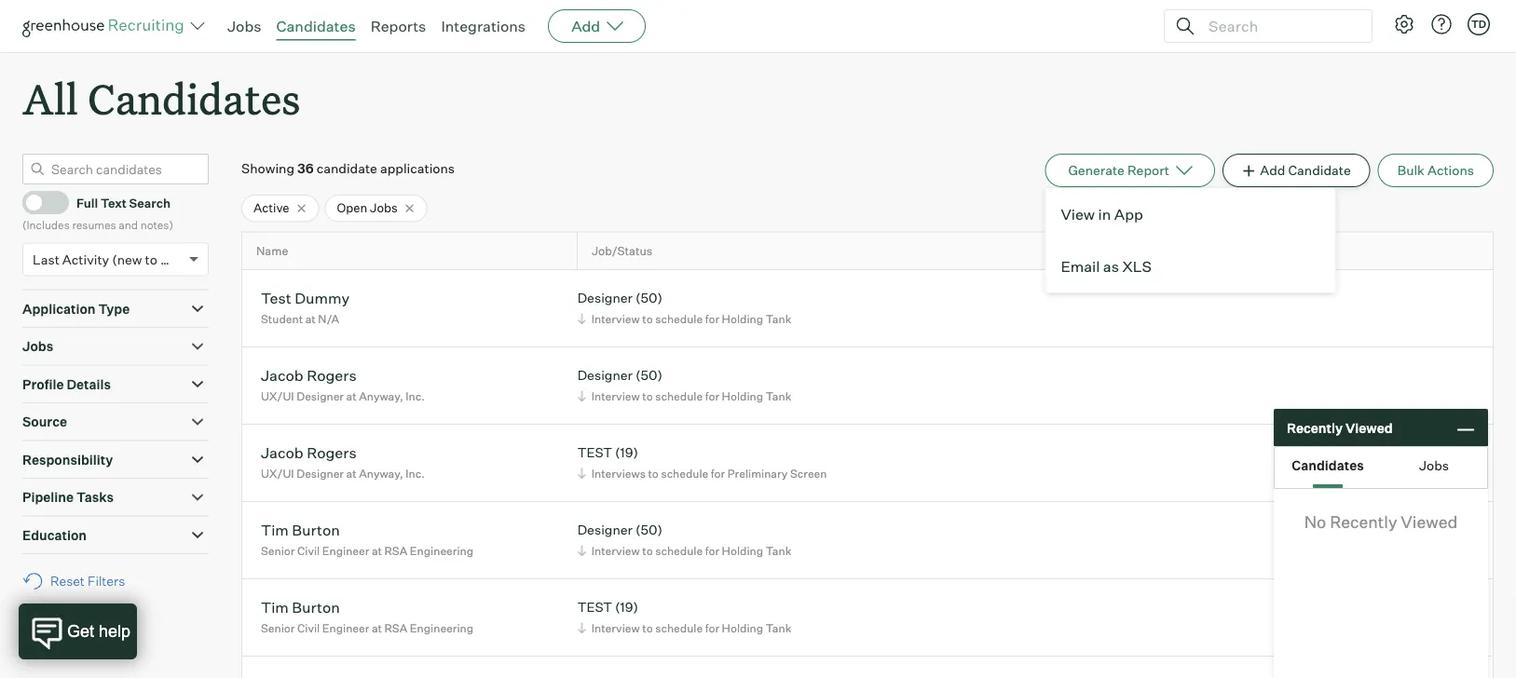 Task type: describe. For each thing, give the bounding box(es) containing it.
1 holding from the top
[[722, 312, 763, 326]]

schedule for 'interviews to schedule for preliminary screen' link
[[661, 467, 708, 481]]

3 interview to schedule for holding tank link from the top
[[575, 542, 796, 560]]

student
[[261, 312, 303, 326]]

anyway, for designer (50)
[[359, 389, 403, 403]]

1 horizontal spatial viewed
[[1401, 512, 1458, 533]]

greenhouse recruiting image
[[22, 15, 190, 37]]

jobs right open
[[370, 201, 398, 215]]

notes)
[[140, 218, 173, 232]]

designer (50) interview to schedule for holding tank for dummy
[[577, 290, 792, 326]]

view in app
[[1061, 205, 1143, 224]]

tim burton link for designer
[[261, 521, 340, 542]]

search
[[129, 195, 171, 210]]

to inside test (19) interviews to schedule for preliminary screen
[[648, 467, 659, 481]]

email
[[1061, 257, 1100, 276]]

jacob for designer (50)
[[261, 366, 304, 385]]

generate report button
[[1045, 154, 1215, 187]]

screen
[[790, 467, 827, 481]]

old)
[[160, 251, 184, 268]]

source
[[22, 414, 67, 430]]

1 interview to schedule for holding tank link from the top
[[575, 310, 796, 328]]

all candidates
[[22, 71, 300, 126]]

resumes
[[72, 218, 116, 232]]

holding inside test (19) interview to schedule for holding tank
[[722, 621, 763, 635]]

(new
[[112, 251, 142, 268]]

integrations link
[[441, 17, 526, 35]]

test dummy student at n/a
[[261, 289, 350, 326]]

test dummy link
[[261, 289, 350, 310]]

3 designer (50) interview to schedule for holding tank from the top
[[577, 522, 792, 558]]

tim for test
[[261, 598, 289, 617]]

2 holding from the top
[[722, 389, 763, 403]]

details
[[67, 376, 111, 393]]

designer (50) interview to schedule for holding tank for rogers
[[577, 367, 792, 403]]

reports
[[371, 17, 426, 35]]

test (19) interview to schedule for holding tank
[[577, 599, 792, 635]]

anyway, for test (19)
[[359, 467, 403, 481]]

3 tank from the top
[[766, 544, 792, 558]]

tim for designer
[[261, 521, 289, 539]]

active
[[253, 201, 289, 215]]

last activity (new to old) option
[[33, 251, 184, 268]]

no
[[1304, 512, 1326, 533]]

to inside test (19) interview to schedule for holding tank
[[642, 621, 653, 635]]

generate report menu
[[1045, 187, 1336, 294]]

Search text field
[[1204, 13, 1355, 40]]

type
[[98, 301, 130, 317]]

interviews
[[591, 467, 646, 481]]

candidates link
[[276, 17, 356, 35]]

3 (50) from the top
[[636, 522, 662, 538]]

interview inside test (19) interview to schedule for holding tank
[[591, 621, 640, 635]]

name
[[256, 244, 288, 258]]

schedule for third the interview to schedule for holding tank 'link'
[[655, 544, 703, 558]]

add for add candidate
[[1260, 162, 1285, 179]]

reset filters button
[[22, 564, 134, 599]]

2 interview from the top
[[591, 389, 640, 403]]

open jobs
[[337, 201, 398, 215]]

jobs inside tab list
[[1419, 458, 1449, 474]]

n/a
[[318, 312, 339, 326]]

ux/ui for designer (50)
[[261, 389, 294, 403]]

interviews to schedule for preliminary screen link
[[575, 465, 832, 482]]

burton for test
[[292, 598, 340, 617]]

and
[[119, 218, 138, 232]]

as
[[1103, 257, 1119, 276]]

2 vertical spatial candidates
[[1292, 458, 1364, 474]]

candidate
[[317, 160, 377, 177]]

for for 4th the interview to schedule for holding tank 'link' from the top
[[705, 621, 719, 635]]

engineering for designer (50)
[[410, 544, 473, 558]]

last activity (new to old)
[[33, 251, 184, 268]]

full
[[76, 195, 98, 210]]

jacob rogers link for designer (50)
[[261, 366, 357, 387]]

test for jacob rogers
[[577, 445, 612, 461]]

view
[[1061, 205, 1095, 224]]

xls
[[1122, 257, 1152, 276]]

reset filters
[[50, 573, 125, 590]]

test for tim burton
[[577, 599, 612, 616]]

candidate
[[1288, 162, 1351, 179]]

(19) for jacob rogers
[[615, 445, 638, 461]]

application type
[[22, 301, 130, 317]]

candidate reports are now available! apply filters and select "view in app" element
[[1045, 154, 1215, 187]]

inc. for test (19)
[[406, 467, 425, 481]]

1 interview from the top
[[591, 312, 640, 326]]

burton for designer
[[292, 521, 340, 539]]

report
[[1128, 162, 1170, 179]]

test
[[261, 289, 291, 307]]

td button
[[1464, 9, 1494, 39]]

3 interview from the top
[[591, 544, 640, 558]]

filters
[[88, 573, 125, 590]]

reset
[[50, 573, 85, 590]]

email as xls link
[[1046, 241, 1335, 293]]

preliminary
[[728, 467, 788, 481]]

1 vertical spatial candidates
[[88, 71, 300, 126]]

applications
[[380, 160, 455, 177]]

3 holding from the top
[[722, 544, 763, 558]]

rogers for test (19)
[[307, 443, 357, 462]]

jacob for test (19)
[[261, 443, 304, 462]]

Search candidates field
[[22, 154, 209, 185]]

bulk actions link
[[1378, 154, 1494, 187]]

checkmark image
[[31, 195, 45, 208]]

email as xls
[[1061, 257, 1152, 276]]

responsibility
[[22, 452, 113, 468]]

(50) for rogers
[[636, 367, 662, 384]]

job/status
[[592, 244, 652, 258]]

no recently viewed
[[1304, 512, 1458, 533]]

showing 36 candidate applications
[[241, 160, 455, 177]]

36
[[297, 160, 314, 177]]



Task type: locate. For each thing, give the bounding box(es) containing it.
(includes
[[22, 218, 70, 232]]

0 vertical spatial engineering
[[410, 544, 473, 558]]

ux/ui
[[261, 389, 294, 403], [261, 467, 294, 481]]

1 tim burton link from the top
[[261, 521, 340, 542]]

app
[[1114, 205, 1143, 224]]

2 burton from the top
[[292, 598, 340, 617]]

2 rsa from the top
[[384, 621, 407, 635]]

viewed
[[1346, 420, 1393, 436], [1401, 512, 1458, 533]]

0 vertical spatial anyway,
[[359, 389, 403, 403]]

tim burton link
[[261, 521, 340, 542], [261, 598, 340, 619]]

engineer for designer (50)
[[322, 544, 369, 558]]

civil
[[297, 544, 320, 558], [297, 621, 320, 635]]

2 rogers from the top
[[307, 443, 357, 462]]

0 vertical spatial jacob
[[261, 366, 304, 385]]

1 anyway, from the top
[[359, 389, 403, 403]]

1 vertical spatial jacob rogers ux/ui designer at anyway, inc.
[[261, 443, 425, 481]]

1 vertical spatial tim
[[261, 598, 289, 617]]

text
[[101, 195, 127, 210]]

tank
[[766, 312, 792, 326], [766, 389, 792, 403], [766, 544, 792, 558], [766, 621, 792, 635]]

pipeline tasks
[[22, 489, 114, 506]]

(19) for tim burton
[[615, 599, 638, 616]]

test inside test (19) interview to schedule for holding tank
[[577, 599, 612, 616]]

bulk
[[1398, 162, 1425, 179]]

1 tim burton senior civil engineer at rsa engineering from the top
[[261, 521, 473, 558]]

2 anyway, from the top
[[359, 467, 403, 481]]

0 vertical spatial add
[[571, 17, 600, 35]]

test
[[577, 445, 612, 461], [577, 599, 612, 616]]

1 vertical spatial rsa
[[384, 621, 407, 635]]

(19)
[[615, 445, 638, 461], [615, 599, 638, 616]]

1 vertical spatial burton
[[292, 598, 340, 617]]

rogers for designer (50)
[[307, 366, 357, 385]]

0 vertical spatial inc.
[[406, 389, 425, 403]]

0 vertical spatial viewed
[[1346, 420, 1393, 436]]

2 interview to schedule for holding tank link from the top
[[575, 387, 796, 405]]

1 vertical spatial jacob
[[261, 443, 304, 462]]

configure image
[[1393, 13, 1416, 35]]

test inside test (19) interviews to schedule for preliminary screen
[[577, 445, 612, 461]]

engineering for test (19)
[[410, 621, 473, 635]]

2 inc. from the top
[[406, 467, 425, 481]]

jacob rogers ux/ui designer at anyway, inc. for test (19)
[[261, 443, 425, 481]]

1 vertical spatial designer (50) interview to schedule for holding tank
[[577, 367, 792, 403]]

1 inc. from the top
[[406, 389, 425, 403]]

rsa for test (19)
[[384, 621, 407, 635]]

open
[[337, 201, 367, 215]]

actions
[[1428, 162, 1474, 179]]

tab list containing candidates
[[1275, 447, 1487, 488]]

1 jacob from the top
[[261, 366, 304, 385]]

schedule inside test (19) interviews to schedule for preliminary screen
[[661, 467, 708, 481]]

0 vertical spatial senior
[[261, 544, 295, 558]]

2 tank from the top
[[766, 389, 792, 403]]

4 interview from the top
[[591, 621, 640, 635]]

4 interview to schedule for holding tank link from the top
[[575, 619, 796, 637]]

0 vertical spatial candidates
[[276, 17, 356, 35]]

all
[[22, 71, 78, 126]]

profile
[[22, 376, 64, 393]]

jobs up no recently viewed at the bottom right of page
[[1419, 458, 1449, 474]]

1 horizontal spatial add
[[1260, 162, 1285, 179]]

engineering
[[410, 544, 473, 558], [410, 621, 473, 635]]

0 vertical spatial rogers
[[307, 366, 357, 385]]

view in app link
[[1046, 188, 1335, 241]]

inc.
[[406, 389, 425, 403], [406, 467, 425, 481]]

1 rogers from the top
[[307, 366, 357, 385]]

designer (50) interview to schedule for holding tank up test (19) interviews to schedule for preliminary screen at bottom
[[577, 367, 792, 403]]

add for add
[[571, 17, 600, 35]]

1 (50) from the top
[[636, 290, 662, 306]]

0 vertical spatial engineer
[[322, 544, 369, 558]]

add inside popup button
[[571, 17, 600, 35]]

0 vertical spatial burton
[[292, 521, 340, 539]]

in
[[1098, 205, 1111, 224]]

jacob
[[261, 366, 304, 385], [261, 443, 304, 462]]

0 vertical spatial tim burton senior civil engineer at rsa engineering
[[261, 521, 473, 558]]

1 vertical spatial rogers
[[307, 443, 357, 462]]

jacob rogers ux/ui designer at anyway, inc. for designer (50)
[[261, 366, 425, 403]]

engineer for test (19)
[[322, 621, 369, 635]]

designer (50) interview to schedule for holding tank down job/status
[[577, 290, 792, 326]]

education
[[22, 527, 87, 543]]

4 holding from the top
[[722, 621, 763, 635]]

1 designer (50) interview to schedule for holding tank from the top
[[577, 290, 792, 326]]

1 engineer from the top
[[322, 544, 369, 558]]

jacob rogers link
[[261, 366, 357, 387], [261, 443, 357, 465]]

for for third the interview to schedule for holding tank 'link'
[[705, 544, 719, 558]]

1 jacob rogers link from the top
[[261, 366, 357, 387]]

senior for designer (50)
[[261, 544, 295, 558]]

holding
[[722, 312, 763, 326], [722, 389, 763, 403], [722, 544, 763, 558], [722, 621, 763, 635]]

1 vertical spatial viewed
[[1401, 512, 1458, 533]]

for inside test (19) interview to schedule for holding tank
[[705, 621, 719, 635]]

2 jacob rogers link from the top
[[261, 443, 357, 465]]

add candidate link
[[1223, 154, 1371, 187]]

activity
[[62, 251, 109, 268]]

schedule for 4th the interview to schedule for holding tank 'link' from the top
[[655, 621, 703, 635]]

(19) inside test (19) interview to schedule for holding tank
[[615, 599, 638, 616]]

2 tim from the top
[[261, 598, 289, 617]]

2 jacob from the top
[[261, 443, 304, 462]]

2 (50) from the top
[[636, 367, 662, 384]]

1 vertical spatial engineer
[[322, 621, 369, 635]]

full text search (includes resumes and notes)
[[22, 195, 173, 232]]

2 tim burton link from the top
[[261, 598, 340, 619]]

1 tim from the top
[[261, 521, 289, 539]]

recently viewed
[[1287, 420, 1393, 436]]

senior for test (19)
[[261, 621, 295, 635]]

bulk actions
[[1398, 162, 1474, 179]]

2 civil from the top
[[297, 621, 320, 635]]

dummy
[[295, 289, 350, 307]]

0 vertical spatial civil
[[297, 544, 320, 558]]

(19) inside test (19) interviews to schedule for preliminary screen
[[615, 445, 638, 461]]

1 burton from the top
[[292, 521, 340, 539]]

to
[[145, 251, 157, 268], [642, 312, 653, 326], [642, 389, 653, 403], [648, 467, 659, 481], [642, 544, 653, 558], [642, 621, 653, 635]]

profile details
[[22, 376, 111, 393]]

0 vertical spatial (19)
[[615, 445, 638, 461]]

1 vertical spatial tim burton senior civil engineer at rsa engineering
[[261, 598, 473, 635]]

generate
[[1068, 162, 1125, 179]]

1 vertical spatial civil
[[297, 621, 320, 635]]

test (19) interviews to schedule for preliminary screen
[[577, 445, 827, 481]]

senior
[[261, 544, 295, 558], [261, 621, 295, 635]]

1 vertical spatial (50)
[[636, 367, 662, 384]]

rsa for designer (50)
[[384, 544, 407, 558]]

1 vertical spatial (19)
[[615, 599, 638, 616]]

anyway,
[[359, 389, 403, 403], [359, 467, 403, 481]]

civil for test (19)
[[297, 621, 320, 635]]

1 vertical spatial tim burton link
[[261, 598, 340, 619]]

1 vertical spatial jacob rogers link
[[261, 443, 357, 465]]

2 vertical spatial designer (50) interview to schedule for holding tank
[[577, 522, 792, 558]]

1 rsa from the top
[[384, 544, 407, 558]]

1 vertical spatial senior
[[261, 621, 295, 635]]

last
[[33, 251, 59, 268]]

1 test from the top
[[577, 445, 612, 461]]

jobs link
[[227, 17, 261, 35]]

1 tank from the top
[[766, 312, 792, 326]]

0 vertical spatial tim
[[261, 521, 289, 539]]

2 ux/ui from the top
[[261, 467, 294, 481]]

1 vertical spatial ux/ui
[[261, 467, 294, 481]]

jacob rogers ux/ui designer at anyway, inc.
[[261, 366, 425, 403], [261, 443, 425, 481]]

1 civil from the top
[[297, 544, 320, 558]]

1 ux/ui from the top
[[261, 389, 294, 403]]

1 (19) from the top
[[615, 445, 638, 461]]

schedule
[[655, 312, 703, 326], [655, 389, 703, 403], [661, 467, 708, 481], [655, 544, 703, 558], [655, 621, 703, 635]]

td
[[1471, 18, 1486, 30]]

burton
[[292, 521, 340, 539], [292, 598, 340, 617]]

1 vertical spatial add
[[1260, 162, 1285, 179]]

2 vertical spatial (50)
[[636, 522, 662, 538]]

civil for designer (50)
[[297, 544, 320, 558]]

0 vertical spatial (50)
[[636, 290, 662, 306]]

tim burton senior civil engineer at rsa engineering for designer
[[261, 521, 473, 558]]

0 vertical spatial recently
[[1287, 420, 1343, 436]]

designer (50) interview to schedule for holding tank
[[577, 290, 792, 326], [577, 367, 792, 403], [577, 522, 792, 558]]

1 senior from the top
[[261, 544, 295, 558]]

0 vertical spatial designer (50) interview to schedule for holding tank
[[577, 290, 792, 326]]

2 test from the top
[[577, 599, 612, 616]]

jobs
[[227, 17, 261, 35], [370, 201, 398, 215], [22, 338, 53, 355], [1419, 458, 1449, 474]]

(50) for dummy
[[636, 290, 662, 306]]

add
[[571, 17, 600, 35], [1260, 162, 1285, 179]]

rogers
[[307, 366, 357, 385], [307, 443, 357, 462]]

tim burton senior civil engineer at rsa engineering
[[261, 521, 473, 558], [261, 598, 473, 635]]

add button
[[548, 9, 646, 43]]

tim burton senior civil engineer at rsa engineering for test
[[261, 598, 473, 635]]

designer (50) interview to schedule for holding tank down 'interviews to schedule for preliminary screen' link
[[577, 522, 792, 558]]

designer
[[577, 290, 633, 306], [577, 367, 633, 384], [297, 389, 344, 403], [297, 467, 344, 481], [577, 522, 633, 538]]

0 vertical spatial ux/ui
[[261, 389, 294, 403]]

for inside test (19) interviews to schedule for preliminary screen
[[711, 467, 725, 481]]

tab list
[[1275, 447, 1487, 488]]

1 vertical spatial inc.
[[406, 467, 425, 481]]

schedule inside test (19) interview to schedule for holding tank
[[655, 621, 703, 635]]

1 vertical spatial anyway,
[[359, 467, 403, 481]]

for for 'interviews to schedule for preliminary screen' link
[[711, 467, 725, 481]]

jobs up profile
[[22, 338, 53, 355]]

2 engineering from the top
[[410, 621, 473, 635]]

1 vertical spatial recently
[[1330, 512, 1397, 533]]

for
[[705, 312, 719, 326], [705, 389, 719, 403], [711, 467, 725, 481], [705, 544, 719, 558], [705, 621, 719, 635]]

tim burton link for test
[[261, 598, 340, 619]]

interview to schedule for holding tank link
[[575, 310, 796, 328], [575, 387, 796, 405], [575, 542, 796, 560], [575, 619, 796, 637]]

2 engineer from the top
[[322, 621, 369, 635]]

candidates
[[276, 17, 356, 35], [88, 71, 300, 126], [1292, 458, 1364, 474]]

1 vertical spatial engineering
[[410, 621, 473, 635]]

tasks
[[76, 489, 114, 506]]

candidates down jobs link
[[88, 71, 300, 126]]

integrations
[[441, 17, 526, 35]]

inc. for designer (50)
[[406, 389, 425, 403]]

td button
[[1468, 13, 1490, 35]]

4 tank from the top
[[766, 621, 792, 635]]

ux/ui for test (19)
[[261, 467, 294, 481]]

1 vertical spatial test
[[577, 599, 612, 616]]

recently
[[1287, 420, 1343, 436], [1330, 512, 1397, 533]]

showing
[[241, 160, 294, 177]]

jobs left candidates link in the top left of the page
[[227, 17, 261, 35]]

candidates right jobs link
[[276, 17, 356, 35]]

0 vertical spatial rsa
[[384, 544, 407, 558]]

0 horizontal spatial add
[[571, 17, 600, 35]]

reports link
[[371, 17, 426, 35]]

application
[[22, 301, 96, 317]]

generate report
[[1068, 162, 1170, 179]]

2 designer (50) interview to schedule for holding tank from the top
[[577, 367, 792, 403]]

0 vertical spatial test
[[577, 445, 612, 461]]

0 vertical spatial jacob rogers ux/ui designer at anyway, inc.
[[261, 366, 425, 403]]

jacob rogers link for test (19)
[[261, 443, 357, 465]]

pipeline
[[22, 489, 74, 506]]

add candidate
[[1260, 162, 1351, 179]]

engineer
[[322, 544, 369, 558], [322, 621, 369, 635]]

1 engineering from the top
[[410, 544, 473, 558]]

tank inside test (19) interview to schedule for holding tank
[[766, 621, 792, 635]]

0 vertical spatial jacob rogers link
[[261, 366, 357, 387]]

2 tim burton senior civil engineer at rsa engineering from the top
[[261, 598, 473, 635]]

0 horizontal spatial viewed
[[1346, 420, 1393, 436]]

at inside test dummy student at n/a
[[305, 312, 316, 326]]

0 vertical spatial tim burton link
[[261, 521, 340, 542]]

candidates down the recently viewed on the bottom of the page
[[1292, 458, 1364, 474]]

2 jacob rogers ux/ui designer at anyway, inc. from the top
[[261, 443, 425, 481]]

tim
[[261, 521, 289, 539], [261, 598, 289, 617]]

2 (19) from the top
[[615, 599, 638, 616]]

2 senior from the top
[[261, 621, 295, 635]]

1 jacob rogers ux/ui designer at anyway, inc. from the top
[[261, 366, 425, 403]]



Task type: vqa. For each thing, say whether or not it's contained in the screenshot.
the left by
no



